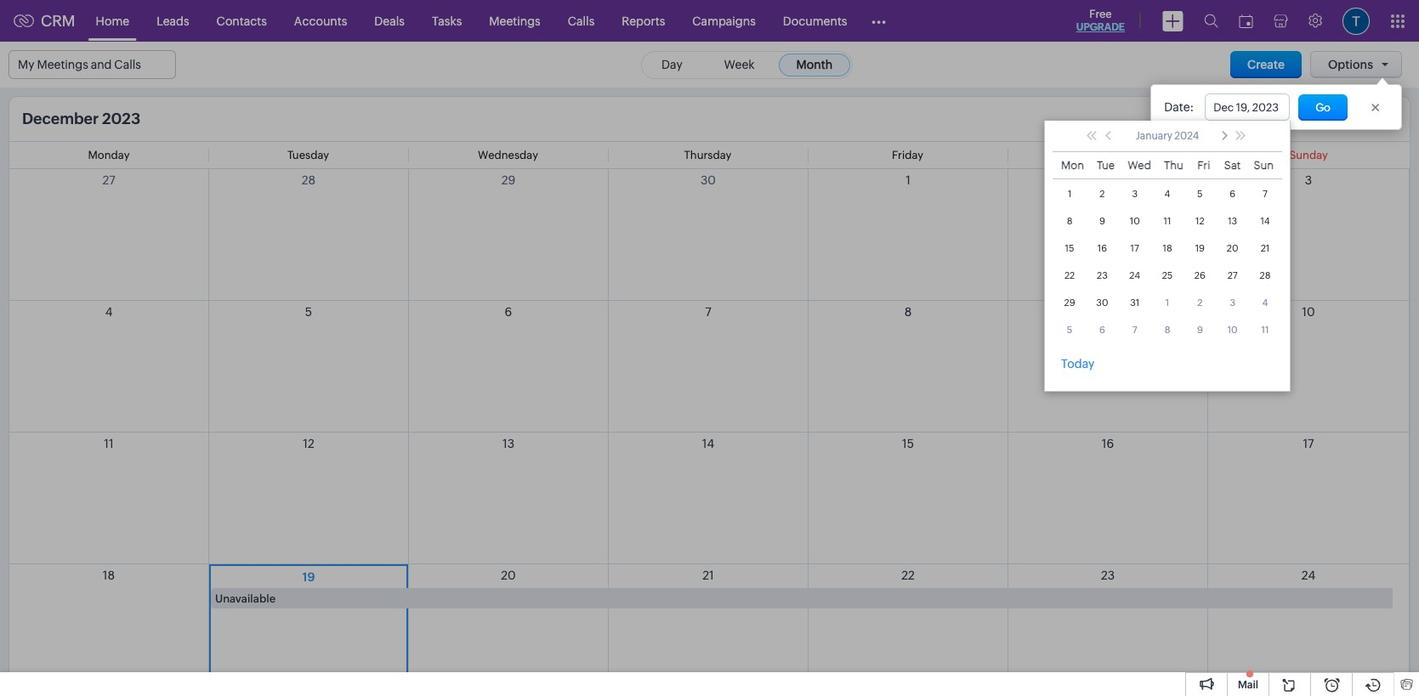 Task type: describe. For each thing, give the bounding box(es) containing it.
1 vertical spatial 17
[[1303, 437, 1314, 451]]

0 vertical spatial 29
[[501, 173, 515, 187]]

0 horizontal spatial calls
[[114, 58, 141, 71]]

2 vertical spatial 8
[[1165, 325, 1170, 335]]

0 vertical spatial 21
[[1261, 243, 1270, 253]]

0 vertical spatial 5
[[1197, 189, 1203, 199]]

1 horizontal spatial 6
[[1099, 325, 1105, 335]]

0 horizontal spatial 6
[[505, 305, 512, 319]]

0 horizontal spatial 28
[[302, 173, 316, 187]]

1 vertical spatial 23
[[1101, 569, 1115, 582]]

fri
[[1197, 159, 1210, 172]]

day link
[[644, 53, 700, 76]]

monday
[[88, 149, 130, 162]]

create
[[1247, 58, 1285, 71]]

thu
[[1164, 159, 1183, 172]]

date:
[[1164, 100, 1194, 114]]

0 horizontal spatial 21
[[702, 569, 714, 582]]

2 vertical spatial 2
[[1197, 297, 1203, 308]]

my meetings and calls
[[18, 58, 141, 71]]

home link
[[82, 0, 143, 41]]

0 vertical spatial 16
[[1097, 243, 1107, 253]]

1 horizontal spatial 11
[[1164, 216, 1171, 226]]

2 horizontal spatial 7
[[1263, 189, 1268, 199]]

1 vertical spatial 27
[[1227, 270, 1238, 280]]

1 horizontal spatial 20
[[1227, 243, 1238, 253]]

0 vertical spatial 14
[[1260, 216, 1270, 226]]

2 vertical spatial 1
[[1165, 297, 1169, 308]]

2 horizontal spatial 11
[[1261, 325, 1269, 335]]

2 vertical spatial 5
[[1067, 325, 1072, 335]]

reports link
[[608, 0, 679, 41]]

unavailable
[[215, 593, 276, 605]]

0 horizontal spatial 10
[[1130, 216, 1140, 226]]

26
[[1194, 270, 1205, 280]]

documents link
[[769, 0, 861, 41]]

crm link
[[14, 12, 75, 30]]

25
[[1162, 270, 1173, 280]]

0 vertical spatial 13
[[1228, 216, 1237, 226]]

0 horizontal spatial 27
[[102, 173, 115, 187]]

0 horizontal spatial 18
[[103, 569, 115, 582]]

tue
[[1097, 159, 1115, 172]]

1 horizontal spatial 18
[[1163, 243, 1172, 253]]

saturday
[[1085, 149, 1130, 162]]

2 vertical spatial 7
[[1132, 325, 1137, 335]]

0 horizontal spatial 14
[[702, 437, 714, 451]]

1 vertical spatial 3
[[1132, 189, 1138, 199]]

tasks link
[[418, 0, 476, 41]]

0 vertical spatial 1
[[906, 173, 910, 187]]

december 2023
[[22, 110, 140, 128]]

0 vertical spatial 3
[[1305, 173, 1312, 187]]

0 horizontal spatial 19
[[302, 570, 315, 584]]

accounts link
[[280, 0, 361, 41]]

free
[[1089, 8, 1112, 20]]

today link
[[1061, 357, 1095, 371]]

0 horizontal spatial 8
[[904, 305, 912, 319]]

crm
[[41, 12, 75, 30]]

0 vertical spatial 15
[[1065, 243, 1074, 253]]

1 vertical spatial 7
[[705, 305, 711, 319]]

1 horizontal spatial 4
[[1164, 189, 1170, 199]]

mmm d, yyyy text field
[[1205, 94, 1290, 121]]

meetings link
[[476, 0, 554, 41]]

0 horizontal spatial 4
[[105, 305, 113, 319]]

mail
[[1238, 679, 1258, 691]]

sat
[[1224, 159, 1241, 172]]

sun
[[1254, 159, 1274, 172]]

reports
[[622, 14, 665, 28]]

1 vertical spatial 30
[[1096, 297, 1108, 308]]

2 vertical spatial 11
[[104, 437, 114, 451]]

campaigns link
[[679, 0, 769, 41]]

0 horizontal spatial 20
[[501, 569, 516, 582]]

campaigns
[[692, 14, 756, 28]]

0 horizontal spatial 22
[[901, 569, 915, 582]]

accounts
[[294, 14, 347, 28]]

2 vertical spatial 3
[[1230, 297, 1235, 308]]



Task type: vqa. For each thing, say whether or not it's contained in the screenshot.


Task type: locate. For each thing, give the bounding box(es) containing it.
1 vertical spatial 19
[[302, 570, 315, 584]]

wednesday
[[478, 149, 538, 162]]

13
[[1228, 216, 1237, 226], [502, 437, 514, 451]]

0 horizontal spatial 12
[[303, 437, 314, 451]]

friday
[[892, 149, 923, 162]]

0 vertical spatial 22
[[1064, 270, 1075, 280]]

and
[[91, 58, 112, 71]]

1 vertical spatial meetings
[[37, 58, 88, 71]]

29 up today
[[1064, 297, 1075, 308]]

9 down tue
[[1099, 216, 1105, 226]]

1 vertical spatial 10
[[1302, 305, 1315, 319]]

1 horizontal spatial 22
[[1064, 270, 1075, 280]]

2 horizontal spatial 10
[[1302, 305, 1315, 319]]

4
[[1164, 189, 1170, 199], [1262, 297, 1268, 308], [105, 305, 113, 319]]

19
[[1195, 243, 1205, 253], [302, 570, 315, 584]]

11
[[1164, 216, 1171, 226], [1261, 325, 1269, 335], [104, 437, 114, 451]]

documents
[[783, 14, 847, 28]]

1 vertical spatial 12
[[303, 437, 314, 451]]

1 horizontal spatial 3
[[1230, 297, 1235, 308]]

0 vertical spatial 6
[[1230, 189, 1235, 199]]

28
[[302, 173, 316, 187], [1260, 270, 1271, 280]]

28 down tuesday
[[302, 173, 316, 187]]

1 horizontal spatial 29
[[1064, 297, 1075, 308]]

1 horizontal spatial 17
[[1303, 437, 1314, 451]]

2 horizontal spatial 1
[[1165, 297, 1169, 308]]

january 2024
[[1136, 130, 1199, 142]]

1 vertical spatial 5
[[305, 305, 312, 319]]

1 vertical spatial 18
[[103, 569, 115, 582]]

january
[[1136, 130, 1172, 142]]

6
[[1230, 189, 1235, 199], [505, 305, 512, 319], [1099, 325, 1105, 335]]

options
[[1328, 58, 1373, 71]]

tuesday
[[287, 149, 329, 162]]

5
[[1197, 189, 1203, 199], [305, 305, 312, 319], [1067, 325, 1072, 335]]

3
[[1305, 173, 1312, 187], [1132, 189, 1138, 199], [1230, 297, 1235, 308]]

8
[[1067, 216, 1073, 226], [904, 305, 912, 319], [1165, 325, 1170, 335]]

0 vertical spatial 28
[[302, 173, 316, 187]]

month link
[[778, 53, 850, 76]]

0 vertical spatial 12
[[1195, 216, 1204, 226]]

30 down thursday
[[701, 173, 716, 187]]

1 horizontal spatial 1
[[1068, 189, 1072, 199]]

0 horizontal spatial meetings
[[37, 58, 88, 71]]

0 vertical spatial calls
[[568, 14, 595, 28]]

0 vertical spatial 9
[[1099, 216, 1105, 226]]

contacts
[[216, 14, 267, 28]]

0 vertical spatial 24
[[1129, 270, 1140, 280]]

0 horizontal spatial 1
[[906, 173, 910, 187]]

30
[[701, 173, 716, 187], [1096, 297, 1108, 308]]

12
[[1195, 216, 1204, 226], [303, 437, 314, 451]]

tasks
[[432, 14, 462, 28]]

0 horizontal spatial 29
[[501, 173, 515, 187]]

1 down friday
[[906, 173, 910, 187]]

2 vertical spatial 10
[[1227, 325, 1238, 335]]

27 down monday
[[102, 173, 115, 187]]

1 horizontal spatial 15
[[1065, 243, 1074, 253]]

9 left 31
[[1104, 305, 1112, 319]]

calls link
[[554, 0, 608, 41]]

0 vertical spatial 2
[[1104, 173, 1111, 187]]

0 vertical spatial meetings
[[489, 14, 541, 28]]

0 vertical spatial 30
[[701, 173, 716, 187]]

1 vertical spatial 29
[[1064, 297, 1075, 308]]

1 horizontal spatial 10
[[1227, 325, 1238, 335]]

leads
[[157, 14, 189, 28]]

1 vertical spatial 16
[[1102, 437, 1114, 451]]

deals link
[[361, 0, 418, 41]]

month
[[796, 57, 832, 71]]

0 vertical spatial 23
[[1097, 270, 1108, 280]]

None button
[[1298, 94, 1348, 120]]

1 horizontal spatial calls
[[568, 14, 595, 28]]

17
[[1130, 243, 1139, 253], [1303, 437, 1314, 451]]

1 down mon
[[1068, 189, 1072, 199]]

31
[[1130, 297, 1140, 308]]

1 horizontal spatial 21
[[1261, 243, 1270, 253]]

home
[[96, 14, 129, 28]]

1 vertical spatial 2
[[1100, 189, 1105, 199]]

0 vertical spatial 17
[[1130, 243, 1139, 253]]

week
[[724, 57, 755, 71]]

15
[[1065, 243, 1074, 253], [902, 437, 914, 451]]

0 vertical spatial 19
[[1195, 243, 1205, 253]]

1 horizontal spatial 13
[[1228, 216, 1237, 226]]

28 right 26
[[1260, 270, 1271, 280]]

0 horizontal spatial 17
[[1130, 243, 1139, 253]]

21
[[1261, 243, 1270, 253], [702, 569, 714, 582]]

2 vertical spatial 9
[[1197, 325, 1203, 335]]

2
[[1104, 173, 1111, 187], [1100, 189, 1105, 199], [1197, 297, 1203, 308]]

0 horizontal spatial 11
[[104, 437, 114, 451]]

1
[[906, 173, 910, 187], [1068, 189, 1072, 199], [1165, 297, 1169, 308]]

2 horizontal spatial 4
[[1262, 297, 1268, 308]]

22
[[1064, 270, 1075, 280], [901, 569, 915, 582]]

1 vertical spatial 13
[[502, 437, 514, 451]]

0 vertical spatial 11
[[1164, 216, 1171, 226]]

2 horizontal spatial 6
[[1230, 189, 1235, 199]]

1 vertical spatial 15
[[902, 437, 914, 451]]

0 horizontal spatial 15
[[902, 437, 914, 451]]

0 horizontal spatial 3
[[1132, 189, 1138, 199]]

deals
[[374, 14, 405, 28]]

29 down wednesday at the left top of the page
[[501, 173, 515, 187]]

1 vertical spatial 1
[[1068, 189, 1072, 199]]

1 vertical spatial 8
[[904, 305, 912, 319]]

meetings
[[489, 14, 541, 28], [37, 58, 88, 71]]

1 vertical spatial 14
[[702, 437, 714, 451]]

1 vertical spatial calls
[[114, 58, 141, 71]]

december
[[22, 110, 99, 128]]

29
[[501, 173, 515, 187], [1064, 297, 1075, 308]]

0 vertical spatial 7
[[1263, 189, 1268, 199]]

2 vertical spatial 6
[[1099, 325, 1105, 335]]

week link
[[706, 53, 773, 76]]

27
[[102, 173, 115, 187], [1227, 270, 1238, 280]]

1 down 25
[[1165, 297, 1169, 308]]

27 right 26
[[1227, 270, 1238, 280]]

free upgrade
[[1076, 8, 1125, 33]]

meetings right my on the left of the page
[[37, 58, 88, 71]]

9 down 26
[[1197, 325, 1203, 335]]

calls
[[568, 14, 595, 28], [114, 58, 141, 71]]

calls left "reports" link
[[568, 14, 595, 28]]

2 horizontal spatial 5
[[1197, 189, 1203, 199]]

1 horizontal spatial 24
[[1302, 569, 1315, 582]]

1 horizontal spatial 28
[[1260, 270, 1271, 280]]

24
[[1129, 270, 1140, 280], [1302, 569, 1315, 582]]

23
[[1097, 270, 1108, 280], [1101, 569, 1115, 582]]

my
[[18, 58, 34, 71]]

1 vertical spatial 24
[[1302, 569, 1315, 582]]

1 horizontal spatial 14
[[1260, 216, 1270, 226]]

16
[[1097, 243, 1107, 253], [1102, 437, 1114, 451]]

wed
[[1128, 159, 1151, 172]]

1 vertical spatial 11
[[1261, 325, 1269, 335]]

0 horizontal spatial 24
[[1129, 270, 1140, 280]]

2023
[[102, 110, 140, 128]]

7
[[1263, 189, 1268, 199], [705, 305, 711, 319], [1132, 325, 1137, 335]]

1 horizontal spatial 30
[[1096, 297, 1108, 308]]

14
[[1260, 216, 1270, 226], [702, 437, 714, 451]]

1 vertical spatial 9
[[1104, 305, 1112, 319]]

20
[[1227, 243, 1238, 253], [501, 569, 516, 582]]

18
[[1163, 243, 1172, 253], [103, 569, 115, 582]]

thursday
[[684, 149, 732, 162]]

upgrade
[[1076, 21, 1125, 33]]

2 horizontal spatial 8
[[1165, 325, 1170, 335]]

leads link
[[143, 0, 203, 41]]

0 vertical spatial 8
[[1067, 216, 1073, 226]]

1 horizontal spatial 8
[[1067, 216, 1073, 226]]

10
[[1130, 216, 1140, 226], [1302, 305, 1315, 319], [1227, 325, 1238, 335]]

sunday
[[1289, 149, 1328, 162]]

0 vertical spatial 27
[[102, 173, 115, 187]]

mon
[[1061, 159, 1084, 172]]

today
[[1061, 357, 1095, 371]]

9
[[1099, 216, 1105, 226], [1104, 305, 1112, 319], [1197, 325, 1203, 335]]

meetings left calls link
[[489, 14, 541, 28]]

contacts link
[[203, 0, 280, 41]]

day
[[661, 57, 682, 71]]

calls right and
[[114, 58, 141, 71]]

2024
[[1174, 130, 1199, 142]]

1 vertical spatial 20
[[501, 569, 516, 582]]

1 horizontal spatial 27
[[1227, 270, 1238, 280]]

30 left 31
[[1096, 297, 1108, 308]]

1 vertical spatial 28
[[1260, 270, 1271, 280]]



